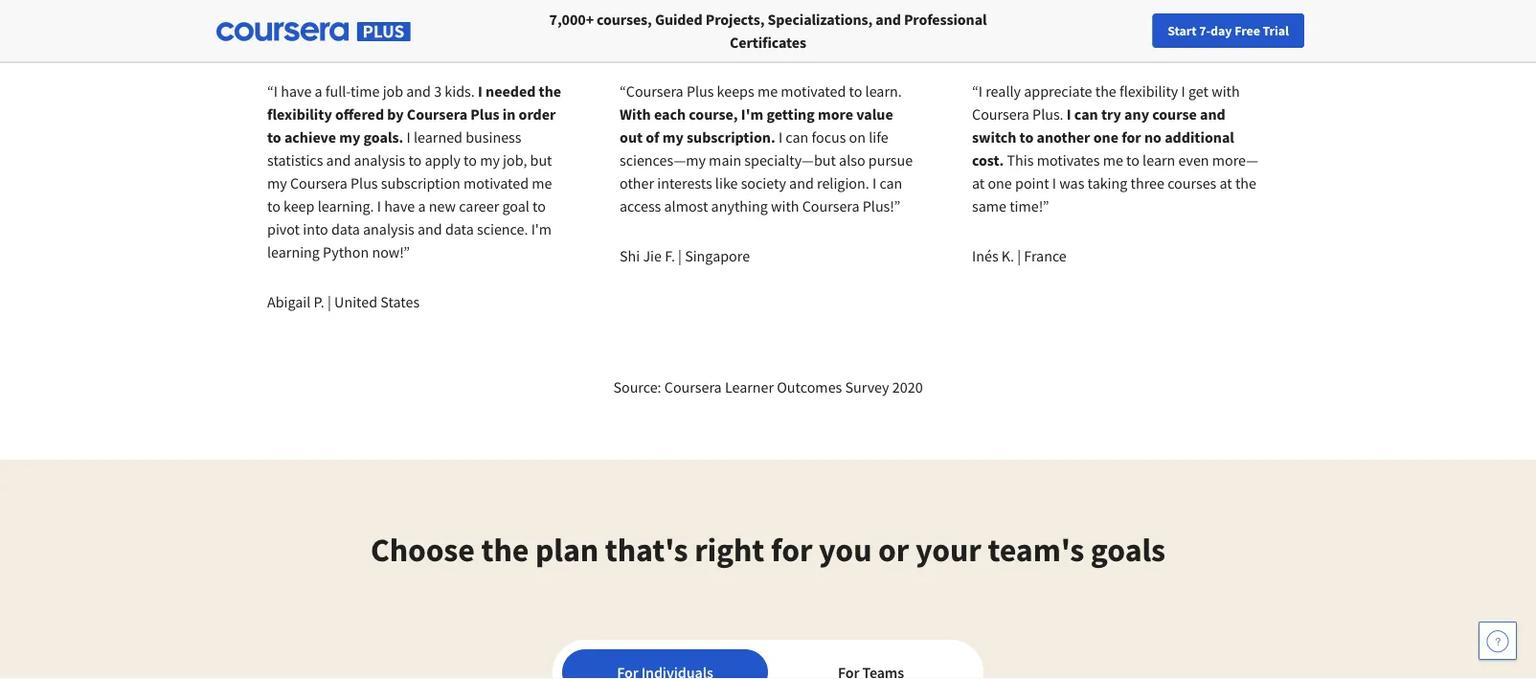 Task type: locate. For each thing, give the bounding box(es) containing it.
coursera inside i really appreciate the flexibility i get with coursera plus.
[[972, 104, 1030, 124]]

help center image
[[1487, 629, 1510, 652]]

0 vertical spatial can
[[1075, 104, 1098, 124]]

0 horizontal spatial your
[[916, 529, 982, 570]]

7-
[[1200, 22, 1211, 39]]

1 horizontal spatial |
[[678, 246, 682, 265]]

| right k. on the right top
[[1018, 246, 1021, 265]]

plus left in
[[471, 104, 500, 124]]

1 vertical spatial for
[[771, 529, 813, 570]]

| for this motivates me to learn even more— at one point i was taking three courses at the same time!
[[1018, 246, 1021, 265]]

coursera plus image
[[216, 22, 411, 41]]

1 vertical spatial analysis
[[363, 219, 415, 239]]

i can try any course and switch to another one for no additional cost.
[[972, 104, 1235, 170]]

career
[[459, 196, 499, 216]]

with
[[1212, 81, 1240, 101], [771, 196, 799, 216]]

coursera up keep
[[290, 173, 348, 193]]

1 horizontal spatial your
[[1100, 22, 1125, 39]]

have down subscription
[[384, 196, 415, 216]]

me up taking
[[1103, 150, 1124, 170]]

with right get
[[1212, 81, 1240, 101]]

i right kids.
[[478, 81, 483, 101]]

for left no
[[1122, 127, 1142, 147]]

and down new
[[418, 219, 442, 239]]

i'm right science. in the top left of the page
[[531, 219, 552, 239]]

2 horizontal spatial can
[[1075, 104, 1098, 124]]

interests
[[657, 173, 712, 193]]

your right or
[[916, 529, 982, 570]]

plus!
[[863, 196, 894, 216]]

me inside "coursera plus keeps me motivated to learn. with each course, i'm getting more value out of my subscription."
[[758, 81, 778, 101]]

point
[[1015, 173, 1050, 193]]

1 horizontal spatial me
[[758, 81, 778, 101]]

have left full-
[[281, 81, 312, 101]]

1 horizontal spatial for
[[1122, 127, 1142, 147]]

pivot
[[267, 219, 300, 239]]

pursue
[[869, 150, 913, 170]]

life
[[869, 127, 889, 147]]

2 horizontal spatial me
[[1103, 150, 1124, 170]]

1 vertical spatial i'm
[[531, 219, 552, 239]]

plus
[[687, 81, 714, 101], [471, 104, 500, 124], [351, 173, 378, 193]]

and down specialty—but
[[789, 173, 814, 193]]

one down try
[[1094, 127, 1119, 147]]

1 vertical spatial can
[[786, 127, 809, 147]]

1 horizontal spatial i'm
[[741, 104, 764, 124]]

0 vertical spatial a
[[315, 81, 322, 101]]

that's
[[605, 529, 688, 570]]

in
[[503, 104, 516, 124]]

motivated inside i learned business statistics and analysis to apply to my job, but my coursera plus subscription motivated me to keep learning. i have a new career goal to pivot into data analysis and data science. i'm learning python now!
[[464, 173, 529, 193]]

me down but
[[532, 173, 552, 193]]

singapore
[[685, 246, 750, 265]]

for left you
[[771, 529, 813, 570]]

three
[[1131, 173, 1165, 193]]

source: coursera learner outcomes survey 2020
[[613, 377, 923, 397]]

can down pursue
[[880, 173, 903, 193]]

1 horizontal spatial flexibility
[[1120, 81, 1179, 101]]

1 horizontal spatial data
[[445, 219, 474, 239]]

1 horizontal spatial motivated
[[781, 81, 846, 101]]

None search field
[[263, 12, 723, 50]]

one up same
[[988, 173, 1012, 193]]

to up statistics
[[267, 127, 281, 147]]

courses,
[[597, 10, 652, 29]]

i right the goals.
[[407, 127, 411, 147]]

1 vertical spatial a
[[418, 196, 426, 216]]

0 vertical spatial me
[[758, 81, 778, 101]]

7,000+ courses, guided projects, specializations, and professional certificates
[[549, 10, 987, 52]]

coursera
[[626, 81, 684, 101], [407, 104, 468, 124], [972, 104, 1030, 124], [290, 173, 348, 193], [802, 196, 860, 216], [665, 377, 722, 397]]

flexibility up any
[[1120, 81, 1179, 101]]

i left 'really'
[[979, 81, 983, 101]]

learned
[[414, 127, 463, 147]]

can down getting
[[786, 127, 809, 147]]

of
[[646, 127, 660, 147]]

abigail
[[267, 292, 311, 311]]

0 horizontal spatial with
[[771, 196, 799, 216]]

1 data from the left
[[331, 219, 360, 239]]

i inside i needed the flexibility offered by coursera plus in order to achieve my goals.
[[478, 81, 483, 101]]

goals.
[[364, 127, 404, 147]]

by
[[387, 104, 404, 124]]

coursera down 'really'
[[972, 104, 1030, 124]]

goal
[[502, 196, 530, 216]]

the inside i really appreciate the flexibility i get with coursera plus.
[[1096, 81, 1117, 101]]

france
[[1024, 246, 1067, 265]]

i needed the flexibility offered by coursera plus in order to achieve my goals.
[[267, 81, 561, 147]]

the up try
[[1096, 81, 1117, 101]]

switch
[[972, 127, 1017, 147]]

and inside 'i can focus on life sciences—my main specialty—but also pursue other interests like society and religion. i can access almost anything with coursera plus!'
[[789, 173, 814, 193]]

subscription.
[[687, 127, 776, 147]]

my inside "coursera plus keeps me motivated to learn. with each course, i'm getting more value out of my subscription."
[[663, 127, 684, 147]]

0 vertical spatial your
[[1100, 22, 1125, 39]]

to
[[849, 81, 862, 101], [267, 127, 281, 147], [1020, 127, 1034, 147], [408, 150, 422, 170], [464, 150, 477, 170], [1127, 150, 1140, 170], [267, 196, 281, 216], [533, 196, 546, 216]]

0 horizontal spatial i'm
[[531, 219, 552, 239]]

can
[[1075, 104, 1098, 124], [786, 127, 809, 147], [880, 173, 903, 193]]

0 vertical spatial plus
[[687, 81, 714, 101]]

shi
[[620, 246, 640, 265]]

almost
[[664, 196, 708, 216]]

plus inside i learned business statistics and analysis to apply to my job, but my coursera plus subscription motivated me to keep learning. i have a new career goal to pivot into data analysis and data science. i'm learning python now!
[[351, 173, 378, 193]]

0 vertical spatial have
[[281, 81, 312, 101]]

i learned business statistics and analysis to apply to my job, but my coursera plus subscription motivated me to keep learning. i have a new career goal to pivot into data analysis and data science. i'm learning python now!
[[267, 127, 552, 262]]

choose the plan that's right for you or your team's goals
[[371, 529, 1166, 570]]

and
[[876, 10, 901, 29], [406, 81, 431, 101], [1200, 104, 1226, 124], [326, 150, 351, 170], [789, 173, 814, 193], [418, 219, 442, 239]]

projects,
[[706, 10, 765, 29]]

this motivates me to learn even more— at one point i was taking three courses at the same time!
[[972, 150, 1259, 216]]

start 7-day free trial
[[1168, 22, 1289, 39]]

at down more—
[[1220, 173, 1233, 193]]

|
[[678, 246, 682, 265], [1018, 246, 1021, 265], [328, 292, 331, 311]]

and inside 7,000+ courses, guided projects, specializations, and professional certificates
[[876, 10, 901, 29]]

1 horizontal spatial plus
[[471, 104, 500, 124]]

find
[[1073, 22, 1097, 39]]

specializations,
[[768, 10, 873, 29]]

data down new
[[445, 219, 474, 239]]

i'm down keeps
[[741, 104, 764, 124]]

coursera up "each"
[[626, 81, 684, 101]]

to left 'learn'
[[1127, 150, 1140, 170]]

1 vertical spatial flexibility
[[267, 104, 332, 124]]

and left "professional"
[[876, 10, 901, 29]]

start
[[1168, 22, 1197, 39]]

0 vertical spatial with
[[1212, 81, 1240, 101]]

i left was
[[1053, 173, 1057, 193]]

i'm
[[741, 104, 764, 124], [531, 219, 552, 239]]

0 horizontal spatial can
[[786, 127, 809, 147]]

one inside 'i can try any course and switch to another one for no additional cost.'
[[1094, 127, 1119, 147]]

analysis
[[354, 150, 405, 170], [363, 219, 415, 239]]

to up subscription
[[408, 150, 422, 170]]

the down more—
[[1236, 173, 1257, 193]]

2 horizontal spatial |
[[1018, 246, 1021, 265]]

me inside i learned business statistics and analysis to apply to my job, but my coursera plus subscription motivated me to keep learning. i have a new career goal to pivot into data analysis and data science. i'm learning python now!
[[532, 173, 552, 193]]

you
[[819, 529, 872, 570]]

coursera down religion.
[[802, 196, 860, 216]]

| right p.
[[328, 292, 331, 311]]

inés k. | france
[[972, 246, 1067, 265]]

0 horizontal spatial have
[[281, 81, 312, 101]]

1 vertical spatial your
[[916, 529, 982, 570]]

at
[[972, 173, 985, 193], [1220, 173, 1233, 193]]

0 horizontal spatial a
[[315, 81, 322, 101]]

coursera inside "coursera plus keeps me motivated to learn. with each course, i'm getting more value out of my subscription."
[[626, 81, 684, 101]]

0 horizontal spatial me
[[532, 173, 552, 193]]

3
[[434, 81, 442, 101]]

show notifications image
[[1278, 24, 1301, 47]]

motivated up career
[[464, 173, 529, 193]]

even
[[1179, 150, 1209, 170]]

access
[[620, 196, 661, 216]]

i
[[274, 81, 278, 101], [478, 81, 483, 101], [979, 81, 983, 101], [1182, 81, 1186, 101], [1067, 104, 1072, 124], [407, 127, 411, 147], [779, 127, 783, 147], [873, 173, 877, 193], [1053, 173, 1057, 193], [377, 196, 381, 216]]

plus up learning.
[[351, 173, 378, 193]]

a inside i learned business statistics and analysis to apply to my job, but my coursera plus subscription motivated me to keep learning. i have a new career goal to pivot into data analysis and data science. i'm learning python now!
[[418, 196, 426, 216]]

1 horizontal spatial with
[[1212, 81, 1240, 101]]

1 horizontal spatial have
[[384, 196, 415, 216]]

to up this
[[1020, 127, 1034, 147]]

0 horizontal spatial flexibility
[[267, 104, 332, 124]]

analysis down the goals.
[[354, 150, 405, 170]]

1 vertical spatial with
[[771, 196, 799, 216]]

0 horizontal spatial motivated
[[464, 173, 529, 193]]

coursera inside 'i can focus on life sciences—my main specialty—but also pursue other interests like society and religion. i can access almost anything with coursera plus!'
[[802, 196, 860, 216]]

professional
[[904, 10, 987, 29]]

0 vertical spatial one
[[1094, 127, 1119, 147]]

the left plan on the left of page
[[481, 529, 529, 570]]

shopping cart: 1 item image
[[1212, 14, 1248, 45]]

main
[[709, 150, 742, 170]]

with down "society"
[[771, 196, 799, 216]]

plus up course,
[[687, 81, 714, 101]]

analysis up now!
[[363, 219, 415, 239]]

start 7-day free trial button
[[1153, 13, 1305, 48]]

my down offered
[[339, 127, 361, 147]]

into
[[303, 219, 328, 239]]

can left try
[[1075, 104, 1098, 124]]

1 vertical spatial one
[[988, 173, 1012, 193]]

more—
[[1213, 150, 1259, 170]]

certificates
[[730, 33, 807, 52]]

your inside find your new career link
[[1100, 22, 1125, 39]]

data down learning.
[[331, 219, 360, 239]]

value
[[857, 104, 893, 124]]

like
[[715, 173, 738, 193]]

1 at from the left
[[972, 173, 985, 193]]

2 horizontal spatial plus
[[687, 81, 714, 101]]

at down cost.
[[972, 173, 985, 193]]

1 vertical spatial have
[[384, 196, 415, 216]]

1 horizontal spatial can
[[880, 173, 903, 193]]

a
[[315, 81, 322, 101], [418, 196, 426, 216]]

0 horizontal spatial for
[[771, 529, 813, 570]]

can inside 'i can try any course and switch to another one for no additional cost.'
[[1075, 104, 1098, 124]]

0 horizontal spatial at
[[972, 173, 985, 193]]

0 vertical spatial for
[[1122, 127, 1142, 147]]

flexibility up achieve
[[267, 104, 332, 124]]

| right f.
[[678, 246, 682, 265]]

cost.
[[972, 150, 1004, 170]]

have
[[281, 81, 312, 101], [384, 196, 415, 216]]

me right keeps
[[758, 81, 778, 101]]

0 vertical spatial analysis
[[354, 150, 405, 170]]

and left 3
[[406, 81, 431, 101]]

my right of
[[663, 127, 684, 147]]

and up additional
[[1200, 104, 1226, 124]]

1 vertical spatial me
[[1103, 150, 1124, 170]]

2 vertical spatial plus
[[351, 173, 378, 193]]

with inside i really appreciate the flexibility i get with coursera plus.
[[1212, 81, 1240, 101]]

your right find
[[1100, 22, 1125, 39]]

2 vertical spatial me
[[532, 173, 552, 193]]

0 vertical spatial i'm
[[741, 104, 764, 124]]

taking
[[1088, 173, 1128, 193]]

7,000+
[[549, 10, 594, 29]]

time!
[[1010, 196, 1043, 216]]

0 horizontal spatial data
[[331, 219, 360, 239]]

1 vertical spatial plus
[[471, 104, 500, 124]]

1 horizontal spatial a
[[418, 196, 426, 216]]

me inside this motivates me to learn even more— at one point i was taking three courses at the same time!
[[1103, 150, 1124, 170]]

one inside this motivates me to learn even more— at one point i was taking three courses at the same time!
[[988, 173, 1012, 193]]

outcomes
[[777, 377, 842, 397]]

motivated up 'more'
[[781, 81, 846, 101]]

1 horizontal spatial at
[[1220, 173, 1233, 193]]

i left full-
[[274, 81, 278, 101]]

your
[[1100, 22, 1125, 39], [916, 529, 982, 570]]

0 vertical spatial motivated
[[781, 81, 846, 101]]

coursera down 3
[[407, 104, 468, 124]]

to inside i needed the flexibility offered by coursera plus in order to achieve my goals.
[[267, 127, 281, 147]]

and down achieve
[[326, 150, 351, 170]]

0 horizontal spatial plus
[[351, 173, 378, 193]]

the up 'order'
[[539, 81, 561, 101]]

0 horizontal spatial |
[[328, 292, 331, 311]]

0 vertical spatial flexibility
[[1120, 81, 1179, 101]]

to left learn.
[[849, 81, 862, 101]]

1 horizontal spatial one
[[1094, 127, 1119, 147]]

i can focus on life sciences—my main specialty—but also pursue other interests like society and religion. i can access almost anything with coursera plus!
[[620, 127, 913, 216]]

religion.
[[817, 173, 870, 193]]

2 vertical spatial can
[[880, 173, 903, 193]]

a left new
[[418, 196, 426, 216]]

1 vertical spatial motivated
[[464, 173, 529, 193]]

each
[[654, 104, 686, 124]]

i right plus.
[[1067, 104, 1072, 124]]

i inside this motivates me to learn even more— at one point i was taking three courses at the same time!
[[1053, 173, 1057, 193]]

a left full-
[[315, 81, 322, 101]]

0 horizontal spatial one
[[988, 173, 1012, 193]]



Task type: vqa. For each thing, say whether or not it's contained in the screenshot.


Task type: describe. For each thing, give the bounding box(es) containing it.
get
[[1189, 81, 1209, 101]]

| for i learned business statistics and analysis to apply to my job, but my coursera plus subscription motivated me to keep learning. i have a new career goal to pivot into data analysis and data science. i'm learning python now!
[[328, 292, 331, 311]]

survey
[[845, 377, 890, 397]]

united
[[334, 292, 378, 311]]

2020
[[893, 377, 923, 397]]

coursera right source:
[[665, 377, 722, 397]]

team's
[[988, 529, 1084, 570]]

flexibility inside i really appreciate the flexibility i get with coursera plus.
[[1120, 81, 1179, 101]]

i inside 'i can try any course and switch to another one for no additional cost.'
[[1067, 104, 1072, 124]]

for inside 'i can try any course and switch to another one for no additional cost.'
[[1122, 127, 1142, 147]]

the inside this motivates me to learn even more— at one point i was taking three courses at the same time!
[[1236, 173, 1257, 193]]

learning.
[[318, 196, 374, 216]]

learn.
[[866, 81, 902, 101]]

free
[[1235, 22, 1260, 39]]

i'm inside i learned business statistics and analysis to apply to my job, but my coursera plus subscription motivated me to keep learning. i have a new career goal to pivot into data analysis and data science. i'm learning python now!
[[531, 219, 552, 239]]

choose
[[371, 529, 475, 570]]

to inside this motivates me to learn even more— at one point i was taking three courses at the same time!
[[1127, 150, 1140, 170]]

p.
[[314, 292, 325, 311]]

was
[[1060, 173, 1085, 193]]

learn
[[1143, 150, 1176, 170]]

my down business
[[480, 150, 500, 170]]

course,
[[689, 104, 738, 124]]

i have a full-time job and 3 kids.
[[274, 81, 478, 101]]

society
[[741, 173, 786, 193]]

guided
[[655, 10, 703, 29]]

motivates
[[1037, 150, 1100, 170]]

out
[[620, 127, 643, 147]]

my inside i needed the flexibility offered by coursera plus in order to achieve my goals.
[[339, 127, 361, 147]]

day
[[1211, 22, 1232, 39]]

courses
[[1168, 173, 1217, 193]]

shi jie f. | singapore
[[620, 246, 750, 265]]

apply
[[425, 150, 461, 170]]

have inside i learned business statistics and analysis to apply to my job, but my coursera plus subscription motivated me to keep learning. i have a new career goal to pivot into data analysis and data science. i'm learning python now!
[[384, 196, 415, 216]]

job,
[[503, 150, 527, 170]]

2 at from the left
[[1220, 173, 1233, 193]]

also
[[839, 150, 866, 170]]

find your new career
[[1073, 22, 1193, 39]]

states
[[381, 292, 420, 311]]

coursera inside i learned business statistics and analysis to apply to my job, but my coursera plus subscription motivated me to keep learning. i have a new career goal to pivot into data analysis and data science. i'm learning python now!
[[290, 173, 348, 193]]

keep
[[284, 196, 315, 216]]

can for focus
[[786, 127, 809, 147]]

any
[[1125, 104, 1149, 124]]

with
[[620, 104, 651, 124]]

anything
[[711, 196, 768, 216]]

learning
[[267, 242, 320, 262]]

and inside 'i can try any course and switch to another one for no additional cost.'
[[1200, 104, 1226, 124]]

find your new career link
[[1063, 19, 1202, 43]]

new
[[1128, 22, 1153, 39]]

i up specialty—but
[[779, 127, 783, 147]]

job
[[383, 81, 403, 101]]

to inside "coursera plus keeps me motivated to learn. with each course, i'm getting more value out of my subscription."
[[849, 81, 862, 101]]

right
[[695, 529, 765, 570]]

plus inside "coursera plus keeps me motivated to learn. with each course, i'm getting more value out of my subscription."
[[687, 81, 714, 101]]

on
[[849, 127, 866, 147]]

subscription
[[381, 173, 461, 193]]

motivated inside "coursera plus keeps me motivated to learn. with each course, i'm getting more value out of my subscription."
[[781, 81, 846, 101]]

but
[[530, 150, 552, 170]]

price comparison tab tab list
[[562, 649, 974, 679]]

k.
[[1002, 246, 1014, 265]]

my down statistics
[[267, 173, 287, 193]]

other
[[620, 173, 654, 193]]

keeps
[[717, 81, 755, 101]]

plus inside i needed the flexibility offered by coursera plus in order to achieve my goals.
[[471, 104, 500, 124]]

i really appreciate the flexibility i get with coursera plus.
[[972, 81, 1240, 124]]

more
[[818, 104, 854, 124]]

to up pivot
[[267, 196, 281, 216]]

this
[[1007, 150, 1034, 170]]

order
[[519, 104, 556, 124]]

time
[[350, 81, 380, 101]]

new
[[429, 196, 456, 216]]

to right apply
[[464, 150, 477, 170]]

source:
[[613, 377, 662, 397]]

achieve
[[284, 127, 336, 147]]

i right learning.
[[377, 196, 381, 216]]

2 data from the left
[[445, 219, 474, 239]]

plus.
[[1033, 104, 1064, 124]]

kids.
[[445, 81, 475, 101]]

career
[[1156, 22, 1193, 39]]

i'm inside "coursera plus keeps me motivated to learn. with each course, i'm getting more value out of my subscription."
[[741, 104, 764, 124]]

i up plus!
[[873, 173, 877, 193]]

abigail p. | united states
[[267, 292, 420, 311]]

another
[[1037, 127, 1091, 147]]

f.
[[665, 246, 675, 265]]

trial
[[1263, 22, 1289, 39]]

the inside i needed the flexibility offered by coursera plus in order to achieve my goals.
[[539, 81, 561, 101]]

plan
[[535, 529, 599, 570]]

to right goal on the left top of page
[[533, 196, 546, 216]]

course
[[1153, 104, 1197, 124]]

can for try
[[1075, 104, 1098, 124]]

offered
[[335, 104, 384, 124]]

science.
[[477, 219, 528, 239]]

sciences—my
[[620, 150, 706, 170]]

or
[[878, 529, 909, 570]]

python
[[323, 242, 369, 262]]

to inside 'i can try any course and switch to another one for no additional cost.'
[[1020, 127, 1034, 147]]

inés
[[972, 246, 999, 265]]

flexibility inside i needed the flexibility offered by coursera plus in order to achieve my goals.
[[267, 104, 332, 124]]

with inside 'i can focus on life sciences—my main specialty—but also pursue other interests like society and religion. i can access almost anything with coursera plus!'
[[771, 196, 799, 216]]

same
[[972, 196, 1007, 216]]

statistics
[[267, 150, 323, 170]]

i left get
[[1182, 81, 1186, 101]]

business
[[466, 127, 522, 147]]

goals
[[1091, 529, 1166, 570]]

needed
[[486, 81, 536, 101]]

coursera inside i needed the flexibility offered by coursera plus in order to achieve my goals.
[[407, 104, 468, 124]]



